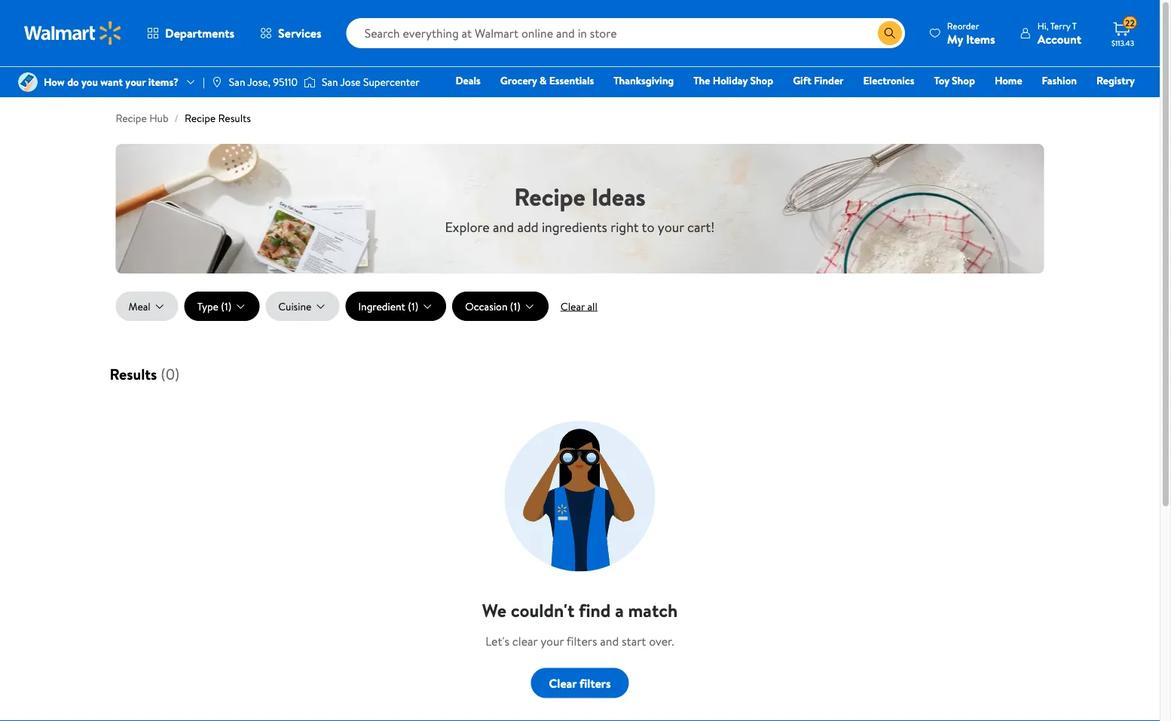 Task type: describe. For each thing, give the bounding box(es) containing it.
my
[[948, 31, 963, 47]]

fashion link
[[1036, 72, 1084, 89]]

Walmart Site-Wide search field
[[347, 18, 905, 48]]

one debit link
[[1013, 93, 1078, 110]]

right
[[611, 217, 639, 236]]

how do you want your items?
[[44, 75, 179, 89]]

and inside recipe ideas explore and add ingredients right to your cart!
[[493, 217, 514, 236]]

items
[[966, 31, 996, 47]]

thanksgiving
[[614, 73, 674, 88]]

Search search field
[[347, 18, 905, 48]]

type
[[197, 299, 219, 314]]

t
[[1073, 19, 1077, 32]]

departments
[[165, 25, 235, 41]]

(1) for ingredient (1)
[[408, 299, 419, 314]]

22
[[1126, 16, 1135, 29]]

meal
[[129, 299, 151, 314]]

ingredient
[[358, 299, 405, 314]]

home link
[[988, 72, 1029, 89]]

home
[[995, 73, 1023, 88]]

your inside recipe ideas explore and add ingredients right to your cart!
[[658, 217, 684, 236]]

occasion
[[465, 299, 508, 314]]

cuisine button
[[266, 292, 340, 321]]

san for san jose, 95110
[[229, 75, 245, 89]]

/
[[175, 111, 179, 126]]

toy
[[934, 73, 950, 88]]

thanksgiving link
[[607, 72, 681, 89]]

1 horizontal spatial recipe
[[185, 111, 216, 126]]

find
[[579, 598, 611, 624]]

electronics link
[[857, 72, 922, 89]]

reorder
[[948, 19, 980, 32]]

1 vertical spatial filters
[[580, 675, 611, 692]]

start
[[622, 633, 646, 650]]

terry
[[1051, 19, 1071, 32]]

2 shop from the left
[[952, 73, 975, 88]]

occasion (1)
[[465, 299, 521, 314]]

recipe for hub
[[116, 111, 147, 126]]

want
[[100, 75, 123, 89]]

services
[[278, 25, 322, 41]]

ingredient (1)
[[358, 299, 419, 314]]

recipe hub / recipe results
[[116, 111, 251, 126]]

the
[[694, 73, 711, 88]]

items?
[[148, 75, 179, 89]]

hub
[[149, 111, 169, 126]]

clear all button
[[549, 294, 610, 319]]

results (0)
[[110, 364, 180, 385]]

electronics
[[864, 73, 915, 88]]

(0)
[[161, 364, 180, 385]]

type (1)
[[197, 299, 232, 314]]

we
[[482, 598, 507, 624]]

gift finder
[[793, 73, 844, 88]]

shop inside "link"
[[750, 73, 774, 88]]

cart!
[[688, 217, 715, 236]]

95110
[[273, 75, 298, 89]]

debit
[[1045, 94, 1071, 109]]

1 vertical spatial and
[[600, 633, 619, 650]]

finder
[[814, 73, 844, 88]]

registry link
[[1090, 72, 1142, 89]]

1 clear filters button from the left
[[110, 668, 1051, 699]]

grocery
[[500, 73, 537, 88]]

search icon image
[[884, 27, 896, 39]]

gift
[[793, 73, 812, 88]]

registry one debit
[[1020, 73, 1135, 109]]

jose
[[340, 75, 361, 89]]

supercenter
[[363, 75, 420, 89]]

the holiday shop
[[694, 73, 774, 88]]

hi,
[[1038, 19, 1049, 32]]

reorder my items
[[948, 19, 996, 47]]

all
[[588, 299, 598, 314]]

one
[[1020, 94, 1042, 109]]

recipe hub link
[[116, 111, 169, 126]]

san jose, 95110
[[229, 75, 298, 89]]

grocery & essentials link
[[494, 72, 601, 89]]

jose,
[[248, 75, 271, 89]]



Task type: vqa. For each thing, say whether or not it's contained in the screenshot.
 icon corresponding to How
yes



Task type: locate. For each thing, give the bounding box(es) containing it.
1 horizontal spatial your
[[541, 633, 564, 650]]

clear filters button
[[110, 668, 1051, 699], [531, 668, 629, 699]]

san for san jose supercenter
[[322, 75, 338, 89]]

 image left how
[[18, 72, 38, 92]]

1 shop from the left
[[750, 73, 774, 88]]

ingredients
[[542, 217, 608, 236]]

1 horizontal spatial and
[[600, 633, 619, 650]]

shop right holiday
[[750, 73, 774, 88]]

results down jose,
[[218, 111, 251, 126]]

deals
[[456, 73, 481, 88]]

1 horizontal spatial  image
[[304, 75, 316, 90]]

1 (1) from the left
[[221, 299, 232, 314]]

(1) for type (1)
[[221, 299, 232, 314]]

your right the "clear"
[[541, 633, 564, 650]]

couldn't
[[511, 598, 575, 624]]

san
[[229, 75, 245, 89], [322, 75, 338, 89]]

holiday
[[713, 73, 748, 88]]

recipe ideas explore and add ingredients right to your cart!
[[445, 180, 715, 236]]

occasion (1) button
[[452, 292, 549, 321]]

0 vertical spatial filters
[[567, 633, 597, 650]]

$113.43
[[1112, 38, 1135, 48]]

(1) right occasion
[[510, 299, 521, 314]]

fashion
[[1042, 73, 1077, 88]]

departments button
[[134, 15, 247, 51]]

you
[[81, 75, 98, 89]]

&
[[540, 73, 547, 88]]

toy shop link
[[928, 72, 982, 89]]

(1)
[[221, 299, 232, 314], [408, 299, 419, 314], [510, 299, 521, 314]]

match
[[628, 598, 678, 624]]

recipe left hub
[[116, 111, 147, 126]]

recipe up add
[[514, 180, 586, 213]]

1 vertical spatial results
[[110, 364, 157, 385]]

1 horizontal spatial shop
[[952, 73, 975, 88]]

1 vertical spatial your
[[658, 217, 684, 236]]

over.
[[649, 633, 674, 650]]

results left '(0)'
[[110, 364, 157, 385]]

clear inside button
[[561, 299, 585, 314]]

essentials
[[549, 73, 594, 88]]

walmart+ link
[[1084, 93, 1142, 110]]

2 horizontal spatial (1)
[[510, 299, 521, 314]]

registry
[[1097, 73, 1135, 88]]

0 vertical spatial clear
[[561, 299, 585, 314]]

 image right 95110
[[304, 75, 316, 90]]

1 horizontal spatial results
[[218, 111, 251, 126]]

 image for how
[[18, 72, 38, 92]]

 image
[[211, 76, 223, 88]]

2 horizontal spatial recipe
[[514, 180, 586, 213]]

(1) right type
[[221, 299, 232, 314]]

clear for clear filters
[[549, 675, 577, 692]]

walmart+
[[1090, 94, 1135, 109]]

clear
[[561, 299, 585, 314], [549, 675, 577, 692]]

0 horizontal spatial shop
[[750, 73, 774, 88]]

we couldn't find a match
[[482, 598, 678, 624]]

grocery & essentials
[[500, 73, 594, 88]]

hi, terry t account
[[1038, 19, 1082, 47]]

clear left all
[[561, 299, 585, 314]]

0 horizontal spatial results
[[110, 364, 157, 385]]

account
[[1038, 31, 1082, 47]]

do
[[67, 75, 79, 89]]

san left jose
[[322, 75, 338, 89]]

your right to
[[658, 217, 684, 236]]

2 clear filters button from the left
[[531, 668, 629, 699]]

2 san from the left
[[322, 75, 338, 89]]

shop
[[750, 73, 774, 88], [952, 73, 975, 88]]

 image for san
[[304, 75, 316, 90]]

filters down let's clear your filters and start over.
[[580, 675, 611, 692]]

0 horizontal spatial san
[[229, 75, 245, 89]]

(1) for occasion (1)
[[510, 299, 521, 314]]

recipe inside recipe ideas explore and add ingredients right to your cart!
[[514, 180, 586, 213]]

recipe for ideas
[[514, 180, 586, 213]]

2 vertical spatial your
[[541, 633, 564, 650]]

cuisine
[[278, 299, 312, 314]]

0 horizontal spatial  image
[[18, 72, 38, 92]]

ideas
[[592, 180, 646, 213]]

your
[[125, 75, 146, 89], [658, 217, 684, 236], [541, 633, 564, 650]]

san jose supercenter
[[322, 75, 420, 89]]

add
[[517, 217, 539, 236]]

clear for clear all
[[561, 299, 585, 314]]

1 vertical spatial clear
[[549, 675, 577, 692]]

 image
[[18, 72, 38, 92], [304, 75, 316, 90]]

0 vertical spatial your
[[125, 75, 146, 89]]

walmart image
[[24, 21, 122, 45]]

let's
[[486, 633, 510, 650]]

|
[[203, 75, 205, 89]]

recipe right /
[[185, 111, 216, 126]]

0 horizontal spatial your
[[125, 75, 146, 89]]

0 horizontal spatial and
[[493, 217, 514, 236]]

let's clear your filters and start over.
[[486, 633, 674, 650]]

clear filters
[[549, 675, 611, 692]]

(1) right ingredient
[[408, 299, 419, 314]]

shop right 'toy'
[[952, 73, 975, 88]]

toy shop
[[934, 73, 975, 88]]

no search image
[[505, 421, 655, 572]]

the holiday shop link
[[687, 72, 780, 89]]

0 horizontal spatial (1)
[[221, 299, 232, 314]]

recipe
[[116, 111, 147, 126], [185, 111, 216, 126], [514, 180, 586, 213]]

a
[[615, 598, 624, 624]]

0 vertical spatial and
[[493, 217, 514, 236]]

0 horizontal spatial recipe
[[116, 111, 147, 126]]

gift finder link
[[786, 72, 851, 89]]

and left add
[[493, 217, 514, 236]]

explore
[[445, 217, 490, 236]]

clear all
[[561, 299, 598, 314]]

1 san from the left
[[229, 75, 245, 89]]

3 (1) from the left
[[510, 299, 521, 314]]

and left start
[[600, 633, 619, 650]]

1 horizontal spatial (1)
[[408, 299, 419, 314]]

1 horizontal spatial san
[[322, 75, 338, 89]]

meal button
[[116, 292, 178, 321]]

san left jose,
[[229, 75, 245, 89]]

0 vertical spatial results
[[218, 111, 251, 126]]

services button
[[247, 15, 334, 51]]

ingredient (1) button
[[346, 292, 446, 321]]

how
[[44, 75, 65, 89]]

2 (1) from the left
[[408, 299, 419, 314]]

clear
[[512, 633, 538, 650]]

deals link
[[449, 72, 488, 89]]

results
[[218, 111, 251, 126], [110, 364, 157, 385]]

your right the want
[[125, 75, 146, 89]]

filters down 'we couldn't find a match' on the bottom
[[567, 633, 597, 650]]

2 horizontal spatial your
[[658, 217, 684, 236]]

clear down let's clear your filters and start over.
[[549, 675, 577, 692]]

to
[[642, 217, 655, 236]]

type (1) button
[[184, 292, 260, 321]]



